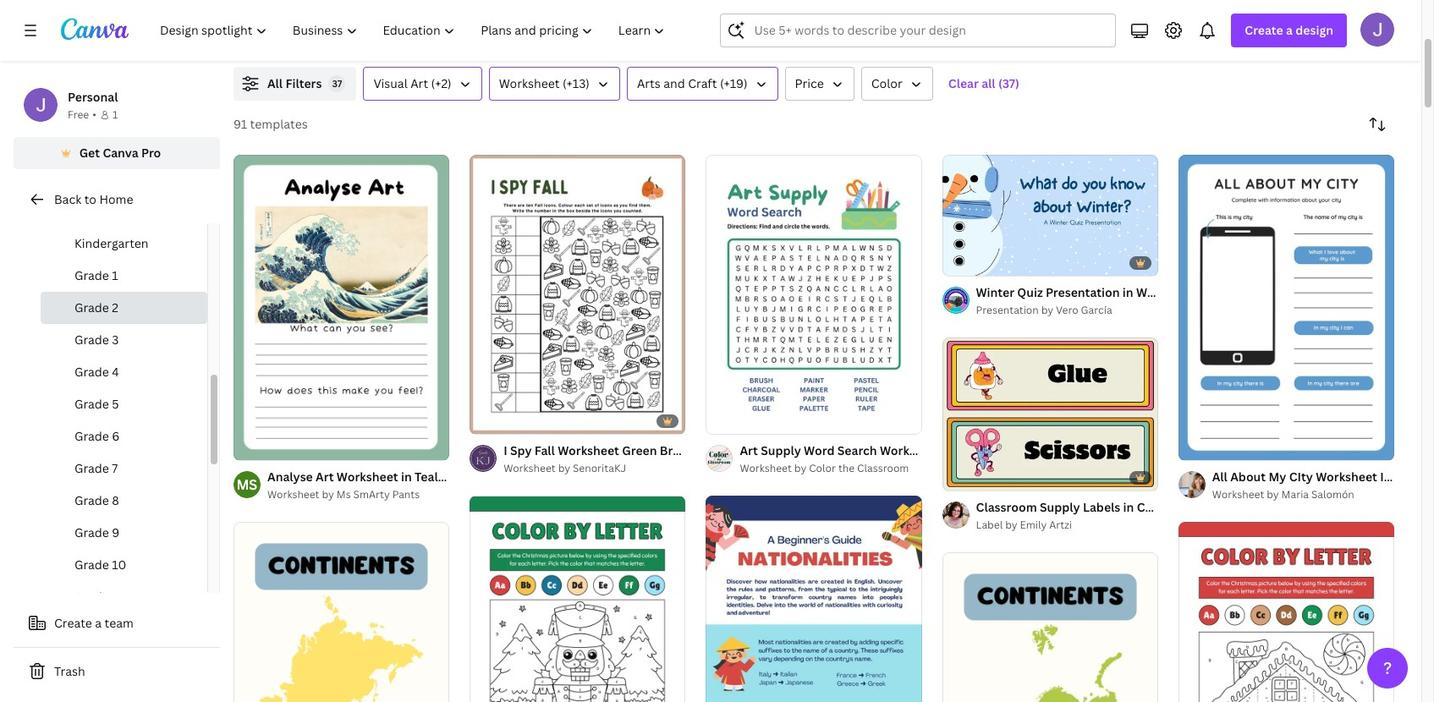 Task type: describe. For each thing, give the bounding box(es) containing it.
artzi
[[1049, 518, 1072, 532]]

91 templates
[[234, 116, 308, 132]]

by inside all about my city worksheet in white a worksheet by maria salomón
[[1267, 487, 1279, 502]]

grade 4
[[74, 364, 119, 380]]

worksheet inside 'worksheet (+13)' button
[[499, 75, 560, 91]]

all
[[982, 75, 996, 91]]

in for colorful
[[1123, 499, 1134, 515]]

price button
[[785, 67, 855, 101]]

7
[[112, 460, 118, 476]]

grade for grade 8
[[74, 493, 109, 509]]

create a team
[[54, 615, 134, 631]]

senoritakj
[[573, 461, 626, 476]]

5
[[112, 396, 119, 412]]

style inside winter quiz presentation in white and blue illustrative style presentation by vero garcía
[[1292, 284, 1321, 300]]

style inside the classroom supply labels in colorful retro  style label by emily artzi
[[1222, 499, 1251, 515]]

of for classroom supply labels in colorful retro  style
[[961, 471, 971, 483]]

free •
[[68, 107, 96, 122]]

clear
[[948, 75, 979, 91]]

design
[[1296, 22, 1334, 38]]

worksheet by ms smarty pants link
[[267, 487, 450, 504]]

price
[[795, 75, 824, 91]]

arts and craft (+19)
[[637, 75, 748, 91]]

1 for analyse art worksheet in teal blue basic style
[[245, 440, 250, 453]]

classroom supply labels in colorful retro  style link
[[976, 499, 1251, 517]]

grade 1 link
[[41, 260, 207, 292]]

grade 4 link
[[41, 356, 207, 388]]

1 for classroom supply labels in colorful retro  style
[[954, 471, 959, 483]]

0 horizontal spatial presentation
[[976, 303, 1039, 317]]

Search search field
[[754, 14, 1105, 47]]

create a team button
[[14, 607, 220, 641]]

20
[[973, 255, 985, 268]]

garcía
[[1081, 303, 1112, 317]]

clear all (37)
[[948, 75, 1019, 91]]

pants
[[392, 487, 420, 502]]

grade 6 link
[[41, 421, 207, 453]]

worksheet by color the classroom link
[[740, 461, 922, 478]]

by inside analyse art worksheet in teal blue basic style worksheet by ms smarty pants
[[322, 487, 334, 502]]

fall
[[535, 443, 555, 459]]

a for team
[[95, 615, 102, 631]]

trash link
[[14, 655, 220, 689]]

christmas coloring page activity worksheet in red and white festive and lined style image
[[1179, 522, 1395, 702]]

grade 10 link
[[41, 549, 207, 581]]

top level navigation element
[[149, 14, 680, 47]]

craft
[[688, 75, 717, 91]]

by left 'the'
[[794, 461, 807, 476]]

grade 11
[[74, 589, 125, 605]]

grade 5 link
[[41, 388, 207, 421]]

white inside all about my city worksheet in white a worksheet by maria salomón
[[1394, 469, 1428, 485]]

quiz
[[1017, 284, 1043, 300]]

grade for grade 7
[[74, 460, 109, 476]]

style inside analyse art worksheet in teal blue basic style worksheet by ms smarty pants
[[503, 469, 533, 485]]

winter
[[976, 284, 1015, 300]]

ms smarty pants element
[[234, 471, 261, 498]]

smarty
[[353, 487, 390, 502]]

all about my city worksheet in white and blue simple style image
[[1179, 155, 1395, 460]]

11
[[112, 589, 125, 605]]

clear all (37) button
[[940, 67, 1028, 101]]

of for winter quiz presentation in white and blue illustrative style
[[961, 255, 971, 268]]

•
[[92, 107, 96, 122]]

Sort by button
[[1361, 107, 1395, 141]]

analyse art worksheet in teal blue basic style image
[[234, 155, 450, 460]]

kindergarten link
[[41, 228, 207, 260]]

emily
[[1020, 518, 1047, 532]]

nationalities infographic in white blue cute fun style image
[[706, 496, 922, 702]]

worksheet (+13) button
[[489, 67, 620, 101]]

trash
[[54, 663, 85, 680]]

free
[[68, 107, 89, 122]]

1 of 20 link
[[942, 155, 1158, 276]]

personal
[[68, 89, 118, 105]]

1 of 20
[[954, 255, 985, 268]]

all about my city worksheet in white a link
[[1212, 468, 1434, 487]]

kindergarten
[[74, 235, 149, 251]]

salomón
[[1312, 487, 1355, 502]]

teal
[[415, 469, 438, 485]]

9
[[112, 525, 120, 541]]

0 vertical spatial classroom
[[857, 461, 909, 476]]

arts and craft (+19) button
[[627, 67, 778, 101]]

worksheet by maria salomón link
[[1212, 487, 1395, 504]]

create for create a team
[[54, 615, 92, 631]]

worksheet inside worksheet by color the classroom link
[[740, 461, 792, 476]]

filters
[[286, 75, 322, 91]]

analyse
[[267, 469, 313, 485]]

grade for grade 10
[[74, 557, 109, 573]]

classroom supply labels in colorful retro  style label by emily artzi
[[976, 499, 1251, 532]]

by inside the classroom supply labels in colorful retro  style label by emily artzi
[[1005, 518, 1018, 532]]

worksheet up smarty
[[337, 469, 398, 485]]

in for white
[[1123, 284, 1134, 300]]

grade 8
[[74, 493, 119, 509]]

grade for grade 11
[[74, 589, 109, 605]]

1 of 4
[[954, 471, 979, 483]]

grade for grade 5
[[74, 396, 109, 412]]

grade 3
[[74, 332, 119, 348]]

8
[[112, 493, 119, 509]]

grade 9 link
[[41, 517, 207, 549]]

team
[[105, 615, 134, 631]]

(37)
[[999, 75, 1019, 91]]

grade for grade 9
[[74, 525, 109, 541]]

winter quiz presentation in white and blue illustrative style link
[[976, 283, 1321, 302]]

continents world asia document in yellow blue white illustrative style image
[[234, 522, 450, 702]]

2 inside 'link'
[[264, 440, 269, 453]]

retro
[[1187, 499, 1219, 515]]

0 horizontal spatial 4
[[112, 364, 119, 380]]

the
[[839, 461, 855, 476]]

visual art (+2) button
[[363, 67, 482, 101]]

visual
[[374, 75, 408, 91]]

grade 10
[[74, 557, 126, 573]]

10
[[112, 557, 126, 573]]

continents world europe document in green blue white illustrative style image
[[942, 553, 1158, 702]]

i spy fall worksheet green brown worksheet by senoritakj
[[504, 443, 697, 476]]

and inside winter quiz presentation in white and blue illustrative style presentation by vero garcía
[[1173, 284, 1195, 300]]

spy
[[510, 443, 532, 459]]

vero
[[1056, 303, 1079, 317]]

color button
[[861, 67, 933, 101]]



Task type: locate. For each thing, give the bounding box(es) containing it.
by right "label"
[[1005, 518, 1018, 532]]

create for create a design
[[1245, 22, 1283, 38]]

grade inside grade 7 link
[[74, 460, 109, 476]]

in
[[1123, 284, 1134, 300], [401, 469, 412, 485], [1123, 499, 1134, 515]]

1 vertical spatial and
[[1173, 284, 1195, 300]]

color
[[871, 75, 903, 91], [809, 461, 836, 476]]

grade for grade 2
[[74, 300, 109, 316]]

4 up 5
[[112, 364, 119, 380]]

1 horizontal spatial and
[[1173, 284, 1195, 300]]

grade 2
[[74, 300, 118, 316]]

0 vertical spatial color
[[871, 75, 903, 91]]

1 vertical spatial white
[[1394, 469, 1428, 485]]

all about my city worksheet in white a worksheet by maria salomón
[[1212, 469, 1434, 502]]

2 vertical spatial style
[[1222, 499, 1251, 515]]

and left illustrative
[[1173, 284, 1195, 300]]

1 grade from the top
[[74, 267, 109, 283]]

0 horizontal spatial and
[[664, 75, 685, 91]]

art for visual
[[411, 75, 428, 91]]

1 vertical spatial create
[[54, 615, 92, 631]]

home
[[99, 191, 133, 207]]

grade 3 link
[[41, 324, 207, 356]]

white
[[1136, 284, 1170, 300], [1394, 469, 1428, 485]]

of
[[961, 255, 971, 268], [253, 440, 262, 453], [961, 471, 971, 483]]

grade inside grade 9 link
[[74, 525, 109, 541]]

arts
[[637, 75, 661, 91]]

by left senoritakj
[[558, 461, 570, 476]]

analyse art worksheet in teal blue basic style link
[[267, 468, 533, 487]]

0 vertical spatial all
[[267, 75, 283, 91]]

green
[[622, 443, 657, 459]]

1 vertical spatial 4
[[973, 471, 979, 483]]

all left about
[[1212, 469, 1228, 485]]

worksheet left (+13)
[[499, 75, 560, 91]]

style
[[1292, 284, 1321, 300], [503, 469, 533, 485], [1222, 499, 1251, 515]]

blue inside analyse art worksheet in teal blue basic style worksheet by ms smarty pants
[[441, 469, 467, 485]]

ms link
[[234, 471, 261, 498]]

0 vertical spatial presentation
[[1046, 284, 1120, 300]]

2 horizontal spatial style
[[1292, 284, 1321, 300]]

1 horizontal spatial all
[[1212, 469, 1228, 485]]

in up 'presentation by vero garcía' 'link'
[[1123, 284, 1134, 300]]

10 grade from the top
[[74, 557, 109, 573]]

brown
[[660, 443, 697, 459]]

1 of 2 link
[[234, 155, 450, 460]]

1 horizontal spatial color
[[871, 75, 903, 91]]

grade inside grade 1 link
[[74, 267, 109, 283]]

art right analyse
[[316, 469, 334, 485]]

8 grade from the top
[[74, 493, 109, 509]]

my
[[1269, 469, 1287, 485]]

worksheet by senoritakj link
[[504, 461, 686, 478]]

0 horizontal spatial 2
[[112, 300, 118, 316]]

0 vertical spatial 4
[[112, 364, 119, 380]]

city
[[1289, 469, 1313, 485]]

analyse art worksheet in teal blue basic style worksheet by ms smarty pants
[[267, 469, 533, 502]]

grade 1
[[74, 267, 118, 283]]

blue inside winter quiz presentation in white and blue illustrative style presentation by vero garcía
[[1197, 284, 1224, 300]]

templates
[[250, 116, 308, 132]]

grade for grade 6
[[74, 428, 109, 444]]

by down the my
[[1267, 487, 1279, 502]]

1 horizontal spatial 4
[[973, 471, 979, 483]]

1 horizontal spatial presentation
[[1046, 284, 1120, 300]]

classroom inside the classroom supply labels in colorful retro  style label by emily artzi
[[976, 499, 1037, 515]]

christmas coloring page activity worksheet in green and white festive and lined style image
[[470, 496, 686, 702]]

in up "pants"
[[401, 469, 412, 485]]

0 horizontal spatial color
[[809, 461, 836, 476]]

1 horizontal spatial style
[[1222, 499, 1251, 515]]

None search field
[[721, 14, 1116, 47]]

grade
[[74, 267, 109, 283], [74, 300, 109, 316], [74, 332, 109, 348], [74, 364, 109, 380], [74, 396, 109, 412], [74, 428, 109, 444], [74, 460, 109, 476], [74, 493, 109, 509], [74, 525, 109, 541], [74, 557, 109, 573], [74, 589, 109, 605]]

in inside winter quiz presentation in white and blue illustrative style presentation by vero garcía
[[1123, 284, 1134, 300]]

by left ms on the bottom left
[[322, 487, 334, 502]]

grade left 8
[[74, 493, 109, 509]]

1 vertical spatial style
[[503, 469, 533, 485]]

classroom right 'the'
[[857, 461, 909, 476]]

1 horizontal spatial art
[[411, 75, 428, 91]]

grade down grade 1 on the top of page
[[74, 300, 109, 316]]

in right labels at the bottom of the page
[[1123, 499, 1134, 515]]

label
[[976, 518, 1003, 532]]

grade for grade 4
[[74, 364, 109, 380]]

grade left 3
[[74, 332, 109, 348]]

2 grade from the top
[[74, 300, 109, 316]]

grade left 5
[[74, 396, 109, 412]]

grade inside "grade 3" link
[[74, 332, 109, 348]]

jacob simon image
[[1361, 13, 1395, 47]]

color left 'the'
[[809, 461, 836, 476]]

in
[[1380, 469, 1392, 485]]

worksheet up worksheet by senoritakj link
[[558, 443, 619, 459]]

by left vero
[[1041, 303, 1054, 317]]

style right illustrative
[[1292, 284, 1321, 300]]

create inside dropdown button
[[1245, 22, 1283, 38]]

1 vertical spatial 2
[[264, 440, 269, 453]]

0 horizontal spatial style
[[503, 469, 533, 485]]

of for analyse art worksheet in teal blue basic style
[[253, 440, 262, 453]]

1 horizontal spatial white
[[1394, 469, 1428, 485]]

visual art (+2)
[[374, 75, 452, 91]]

0 horizontal spatial classroom
[[857, 461, 909, 476]]

1 for winter quiz presentation in white and blue illustrative style
[[954, 255, 959, 268]]

all for all filters
[[267, 75, 283, 91]]

in inside analyse art worksheet in teal blue basic style worksheet by ms smarty pants
[[401, 469, 412, 485]]

grade for grade 1
[[74, 267, 109, 283]]

worksheet (+13)
[[499, 75, 590, 91]]

worksheet down analyse
[[267, 487, 319, 502]]

worksheet down spy at the left of the page
[[504, 461, 556, 476]]

color right price button
[[871, 75, 903, 91]]

canva
[[103, 145, 138, 161]]

a
[[1286, 22, 1293, 38], [95, 615, 102, 631]]

2
[[112, 300, 118, 316], [264, 440, 269, 453]]

grade left 10
[[74, 557, 109, 573]]

winter quiz presentation in white and blue illustrative style presentation by vero garcía
[[976, 284, 1321, 317]]

0 horizontal spatial a
[[95, 615, 102, 631]]

37 filter options selected element
[[329, 75, 346, 92]]

style down spy at the left of the page
[[503, 469, 533, 485]]

1 horizontal spatial create
[[1245, 22, 1283, 38]]

0 horizontal spatial create
[[54, 615, 92, 631]]

blue right teal
[[441, 469, 467, 485]]

1 of 4 link
[[942, 338, 1158, 491]]

create down the 'grade 11'
[[54, 615, 92, 631]]

0 horizontal spatial blue
[[441, 469, 467, 485]]

4 up "label"
[[973, 471, 979, 483]]

worksheet
[[499, 75, 560, 91], [558, 443, 619, 459], [504, 461, 556, 476], [740, 461, 792, 476], [337, 469, 398, 485], [1316, 469, 1378, 485], [267, 487, 319, 502], [1212, 487, 1265, 502]]

1 vertical spatial art
[[316, 469, 334, 485]]

0 vertical spatial white
[[1136, 284, 1170, 300]]

create
[[1245, 22, 1283, 38], [54, 615, 92, 631]]

7 grade from the top
[[74, 460, 109, 476]]

(+13)
[[563, 75, 590, 91]]

grade 8 link
[[41, 485, 207, 517]]

presentation by vero garcía link
[[976, 302, 1158, 319]]

maria
[[1282, 487, 1309, 502]]

2 vertical spatial of
[[961, 471, 971, 483]]

1 vertical spatial blue
[[441, 469, 467, 485]]

1 horizontal spatial a
[[1286, 22, 1293, 38]]

1 vertical spatial classroom
[[976, 499, 1037, 515]]

0 vertical spatial blue
[[1197, 284, 1224, 300]]

ms smarty pants image
[[234, 471, 261, 498]]

0 vertical spatial a
[[1286, 22, 1293, 38]]

0 vertical spatial in
[[1123, 284, 1134, 300]]

all inside all about my city worksheet in white a worksheet by maria salomón
[[1212, 469, 1228, 485]]

art left (+2)
[[411, 75, 428, 91]]

1 vertical spatial all
[[1212, 469, 1228, 485]]

1 vertical spatial in
[[401, 469, 412, 485]]

0 horizontal spatial white
[[1136, 284, 1170, 300]]

2 up analyse
[[264, 440, 269, 453]]

5 grade from the top
[[74, 396, 109, 412]]

1 vertical spatial color
[[809, 461, 836, 476]]

and inside button
[[664, 75, 685, 91]]

i spy fall worksheet green brown image
[[470, 155, 686, 434]]

a left the team at the bottom
[[95, 615, 102, 631]]

grade 7
[[74, 460, 118, 476]]

of inside 'link'
[[253, 440, 262, 453]]

classroom
[[857, 461, 909, 476], [976, 499, 1037, 515]]

presentation up the garcía
[[1046, 284, 1120, 300]]

(+19)
[[720, 75, 748, 91]]

1 vertical spatial a
[[95, 615, 102, 631]]

pre-
[[74, 203, 98, 219]]

a inside create a design dropdown button
[[1286, 22, 1293, 38]]

grade 6
[[74, 428, 120, 444]]

art for analyse
[[316, 469, 334, 485]]

presentation down winter
[[976, 303, 1039, 317]]

6 grade from the top
[[74, 428, 109, 444]]

i spy fall worksheet green brown link
[[504, 442, 697, 461]]

pre-school
[[74, 203, 136, 219]]

0 vertical spatial and
[[664, 75, 685, 91]]

0 vertical spatial style
[[1292, 284, 1321, 300]]

grade inside grade 10 link
[[74, 557, 109, 573]]

grade left 9
[[74, 525, 109, 541]]

1 of 2
[[245, 440, 269, 453]]

0 vertical spatial art
[[411, 75, 428, 91]]

a for design
[[1286, 22, 1293, 38]]

grade down grade 3
[[74, 364, 109, 380]]

0 vertical spatial 2
[[112, 300, 118, 316]]

a left design
[[1286, 22, 1293, 38]]

blue left illustrative
[[1197, 284, 1224, 300]]

get canva pro
[[79, 145, 161, 161]]

11 grade from the top
[[74, 589, 109, 605]]

create a design button
[[1232, 14, 1347, 47]]

all for all about my city worksheet in white a worksheet by maria salomón
[[1212, 469, 1228, 485]]

grade up create a team at left bottom
[[74, 589, 109, 605]]

white inside winter quiz presentation in white and blue illustrative style presentation by vero garcía
[[1136, 284, 1170, 300]]

grade inside grade 11 link
[[74, 589, 109, 605]]

2 vertical spatial in
[[1123, 499, 1134, 515]]

back to home link
[[14, 183, 220, 217]]

worksheet by color the classroom
[[740, 461, 909, 476]]

4 grade from the top
[[74, 364, 109, 380]]

art supply word search worksheet in red green illustrated style image
[[706, 155, 922, 434]]

and right arts
[[664, 75, 685, 91]]

3
[[112, 332, 119, 348]]

by inside 'i spy fall worksheet green brown worksheet by senoritakj'
[[558, 461, 570, 476]]

0 horizontal spatial all
[[267, 75, 283, 91]]

0 vertical spatial create
[[1245, 22, 1283, 38]]

grade left 7
[[74, 460, 109, 476]]

grade up grade 2
[[74, 267, 109, 283]]

1 inside 'link'
[[245, 440, 250, 453]]

i
[[504, 443, 507, 459]]

all left filters
[[267, 75, 283, 91]]

by
[[1041, 303, 1054, 317], [558, 461, 570, 476], [794, 461, 807, 476], [322, 487, 334, 502], [1267, 487, 1279, 502], [1005, 518, 1018, 532]]

all filters
[[267, 75, 322, 91]]

a inside create a team button
[[95, 615, 102, 631]]

color inside worksheet by color the classroom link
[[809, 461, 836, 476]]

0 vertical spatial of
[[961, 255, 971, 268]]

winter quiz presentation in white and blue illustrative style image
[[942, 155, 1158, 276]]

back
[[54, 191, 81, 207]]

grade 7 link
[[41, 453, 207, 485]]

grade 9
[[74, 525, 120, 541]]

color inside the color button
[[871, 75, 903, 91]]

create inside button
[[54, 615, 92, 631]]

create left design
[[1245, 22, 1283, 38]]

grade left "6"
[[74, 428, 109, 444]]

classroom up "label"
[[976, 499, 1037, 515]]

basic
[[470, 469, 501, 485]]

a
[[1431, 469, 1434, 485]]

illustrative
[[1226, 284, 1289, 300]]

ms
[[337, 487, 351, 502]]

art inside button
[[411, 75, 428, 91]]

1 horizontal spatial blue
[[1197, 284, 1224, 300]]

classroom supply labels in colorful retro  style image
[[942, 338, 1158, 491]]

1 vertical spatial of
[[253, 440, 262, 453]]

3 grade from the top
[[74, 332, 109, 348]]

grade 11 link
[[41, 581, 207, 614]]

1 horizontal spatial classroom
[[976, 499, 1037, 515]]

style down about
[[1222, 499, 1251, 515]]

1 vertical spatial presentation
[[976, 303, 1039, 317]]

2 up 3
[[112, 300, 118, 316]]

0 horizontal spatial art
[[316, 469, 334, 485]]

create a design
[[1245, 22, 1334, 38]]

grade inside grade 5 link
[[74, 396, 109, 412]]

1 horizontal spatial 2
[[264, 440, 269, 453]]

worksheet left 'the'
[[740, 461, 792, 476]]

in for teal
[[401, 469, 412, 485]]

about
[[1231, 469, 1266, 485]]

art inside analyse art worksheet in teal blue basic style worksheet by ms smarty pants
[[316, 469, 334, 485]]

in inside the classroom supply labels in colorful retro  style label by emily artzi
[[1123, 499, 1134, 515]]

worksheet up salomón
[[1316, 469, 1378, 485]]

grade for grade 3
[[74, 332, 109, 348]]

labels
[[1083, 499, 1121, 515]]

grade inside grade 6 link
[[74, 428, 109, 444]]

blue
[[1197, 284, 1224, 300], [441, 469, 467, 485]]

by inside winter quiz presentation in white and blue illustrative style presentation by vero garcía
[[1041, 303, 1054, 317]]

9 grade from the top
[[74, 525, 109, 541]]

worksheet down about
[[1212, 487, 1265, 502]]

grade inside grade 8 "link"
[[74, 493, 109, 509]]



Task type: vqa. For each thing, say whether or not it's contained in the screenshot.
" within We use essential cookies to make Canva work. We'd like to use other cookies to improve and personalize your visit, tailor ads you see from us on Canva and partner sites, and to analyze our website's performance, but only if you accept. See "
no



